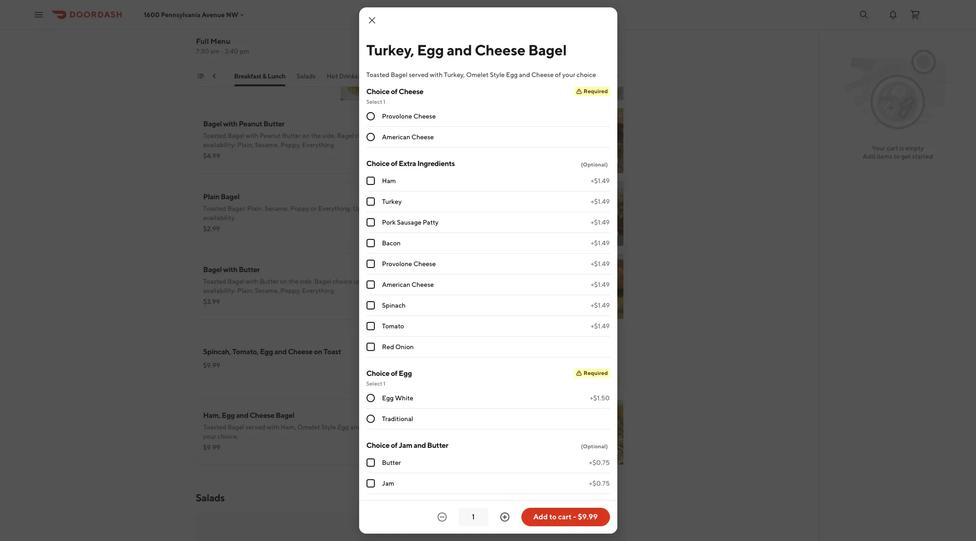 Task type: vqa. For each thing, say whether or not it's contained in the screenshot.


Task type: locate. For each thing, give the bounding box(es) containing it.
of inside choice of cheese select 1
[[391, 87, 398, 96]]

ham
[[382, 177, 396, 185]]

provolone cheese
[[382, 113, 436, 120], [382, 260, 436, 268]]

1 vertical spatial (optional)
[[581, 443, 608, 450]]

cold down turkey, egg and cheese bagel
[[469, 72, 484, 80]]

1 horizontal spatial &
[[262, 72, 267, 80]]

1 vertical spatial butter
[[520, 141, 538, 149]]

2 vertical spatial provolone
[[382, 260, 412, 268]]

of inside soho's version of pizza bagel with tomato, provolone cheese, seasoning $6.99
[[465, 205, 471, 212]]

the inside bagel with butter toasted bagel with butter on the side. bagel choice upon availability: plain, sesame, poppy, everything $3.99 add
[[289, 278, 299, 285]]

2 provolone cheese from the top
[[382, 260, 436, 268]]

of
[[555, 71, 561, 78], [391, 87, 398, 96], [391, 159, 398, 168], [465, 205, 471, 212], [538, 287, 544, 294], [610, 351, 616, 358], [391, 369, 398, 378], [387, 424, 393, 431], [537, 433, 543, 440], [391, 441, 398, 450]]

1 horizontal spatial upon
[[376, 132, 391, 139]]

cream up cold drinks: traditional
[[478, 59, 497, 66]]

1 select from the top
[[367, 98, 383, 105]]

on inside bagel with butter toasted bagel with butter on the side. bagel choice upon availability: plain, sesame, poppy, everything $3.99 add
[[280, 278, 288, 285]]

everything for cheese
[[468, 78, 500, 85]]

1 vertical spatial toasted bagel served with turkey, omelet style egg and cheese of your choice
[[421, 351, 616, 367]]

to
[[203, 78, 209, 85], [895, 153, 901, 160], [550, 513, 557, 521]]

hot for hot drinks: traditional
[[327, 72, 338, 80]]

1 vertical spatial side
[[516, 442, 528, 449]]

eggs up classic
[[228, 47, 244, 55]]

1 vertical spatial sausage
[[397, 219, 422, 226]]

upon
[[353, 205, 369, 212]]

hot drinks: special button
[[403, 72, 458, 86]]

2 american cheese from the top
[[382, 281, 434, 288]]

egg down you
[[285, 78, 296, 85]]

peanut
[[239, 120, 262, 128], [260, 132, 281, 139]]

0 vertical spatial side
[[453, 150, 465, 158]]

+$0.75 for butter
[[589, 459, 610, 467]]

add button
[[377, 80, 401, 95], [595, 80, 619, 95], [377, 153, 401, 168], [595, 153, 619, 168], [377, 226, 401, 241], [595, 226, 619, 241], [377, 299, 401, 314], [595, 299, 619, 314], [377, 372, 401, 387], [595, 372, 619, 387], [377, 445, 401, 460], [595, 445, 619, 460]]

spinach
[[382, 302, 406, 309]]

egg inside the choice of egg select 1
[[399, 369, 412, 378]]

1 horizontal spatial -
[[574, 513, 577, 521]]

poppy, for cheese
[[447, 78, 467, 85]]

cold drinks: fruit smoothies
[[549, 72, 632, 80]]

0 vertical spatial $9.99
[[203, 362, 220, 369]]

1 vertical spatial jam
[[382, 480, 395, 487]]

2 choice from the top
[[367, 159, 390, 168]]

hot right would
[[327, 72, 338, 80]]

choice inside bagel with butter toasted bagel with butter on the side. bagel choice upon availability: plain, sesame, poppy, everything $3.99 add
[[333, 278, 352, 285]]

scrambled inside fresh mashed avocado, tomato, onion, lemon and  chia seeds served on 2 slices of toast and scrambled eggs on the side
[[449, 442, 480, 449]]

5 +$1.49 from the top
[[591, 260, 610, 268]]

2 vertical spatial turkey,
[[499, 351, 520, 358]]

2 american from the top
[[382, 281, 411, 288]]

cheese
[[475, 41, 526, 59], [480, 47, 505, 55], [499, 59, 521, 66], [532, 71, 554, 78], [399, 87, 424, 96], [414, 113, 436, 120], [412, 133, 434, 141], [414, 260, 436, 268], [493, 265, 518, 274], [412, 281, 434, 288], [514, 287, 537, 294], [288, 347, 313, 356], [586, 351, 609, 358], [250, 411, 275, 420], [363, 424, 385, 431]]

toast
[[446, 132, 460, 139], [421, 442, 436, 449]]

1 horizontal spatial 2
[[535, 132, 539, 139]]

choice of jam and  butter
[[367, 441, 449, 450]]

poppy, inside bagel with peanut butter toasted bagel with peanut butter on the side. bagel choice upon availability: plain, sesame, poppy, everything $4.99 add
[[281, 141, 301, 149]]

1 vertical spatial provolone cheese
[[382, 260, 436, 268]]

2 drinks: from the left
[[415, 72, 436, 80]]

$14.99
[[421, 6, 441, 14]]

1 vertical spatial $9.99
[[203, 444, 220, 451]]

on
[[522, 59, 530, 66], [247, 68, 255, 76], [303, 132, 310, 139], [433, 150, 440, 158], [519, 265, 527, 274], [280, 278, 288, 285], [314, 347, 322, 356], [506, 433, 513, 440], [497, 442, 504, 449]]

add inside the 'plain bagel toasted bagel: plain, sesame, poppy or everything. upon availability. $2.99 add'
[[382, 230, 395, 237]]

3 drinks: from the left
[[485, 72, 505, 80]]

onion
[[396, 343, 414, 351]]

soho's
[[421, 205, 440, 212]]

toast up bread
[[421, 120, 439, 128]]

1 horizontal spatial to
[[550, 513, 557, 521]]

cold for cold drinks: traditional
[[469, 72, 484, 80]]

choice of jam and  butter group
[[367, 441, 610, 494]]

3 choice from the top
[[367, 369, 390, 378]]

toast inside toast with eggs and sausage a bread toast with scrambled eggs and 2 pork sausage patties. served with butter and jam on the side
[[446, 132, 460, 139]]

scrambled down chia
[[449, 442, 480, 449]]

0 vertical spatial everything
[[468, 78, 500, 85]]

1 horizontal spatial toast
[[446, 132, 460, 139]]

pizza
[[472, 205, 488, 212]]

toasted inside bagel with cream cheese toasted bagel with cream cheese on the side. bagel choice upon availability: plain, sesame, poppy, everything
[[421, 59, 444, 66]]

$13.99
[[421, 444, 440, 451]]

2 vertical spatial to
[[550, 513, 557, 521]]

0 horizontal spatial turkey,
[[367, 41, 415, 59]]

0 horizontal spatial toast
[[421, 442, 436, 449]]

1 american cheese from the top
[[382, 133, 434, 141]]

bagel with peanut butter toasted bagel with peanut butter on the side. bagel choice upon availability: plain, sesame, poppy, everything $4.99 add
[[203, 120, 395, 164]]

poppy
[[291, 205, 310, 212]]

1 vertical spatial eggs
[[481, 442, 495, 449]]

sausage
[[436, 141, 459, 149]]

spinach,
[[440, 265, 467, 274], [421, 287, 446, 294]]

0 vertical spatial provolone
[[382, 113, 412, 120]]

availability: inside bagel with butter toasted bagel with butter on the side. bagel choice upon availability: plain, sesame, poppy, everything $3.99 add
[[203, 287, 236, 294]]

1 vertical spatial eggs
[[300, 59, 314, 66]]

cold drinks: traditional button
[[469, 72, 538, 86]]

side inside toast with eggs and sausage a bread toast with scrambled eggs and 2 pork sausage patties. served with butter and jam on the side
[[453, 150, 465, 158]]

0 vertical spatial scrambled
[[476, 132, 506, 139]]

6 +$1.49 from the top
[[591, 281, 610, 288]]

0 horizontal spatial eggs
[[481, 442, 495, 449]]

scrambled up served
[[476, 132, 506, 139]]

2 hot from the left
[[403, 72, 414, 80]]

2 horizontal spatial to
[[895, 153, 901, 160]]

sausage inside toast with eggs and sausage a bread toast with scrambled eggs and 2 pork sausage patties. served with butter and jam on the side
[[487, 120, 514, 128]]

traditional inside choice of egg group
[[382, 415, 413, 423]]

drinks: left special
[[415, 72, 436, 80]]

1 cold from the left
[[469, 72, 484, 80]]

0 horizontal spatial cold
[[469, 72, 484, 80]]

upon for butter
[[376, 132, 391, 139]]

traditional down item search "search box"
[[507, 72, 538, 80]]

traditional inside button
[[507, 72, 538, 80]]

1 vertical spatial side.
[[323, 132, 336, 139]]

1 vertical spatial scrambled
[[449, 442, 480, 449]]

omelet inside turkey, egg and cheese bagel dialog
[[466, 71, 489, 78]]

1 horizontal spatial sausage
[[487, 120, 514, 128]]

poppy,
[[447, 78, 467, 85], [281, 141, 301, 149], [281, 287, 301, 294]]

2 inside toast with eggs and sausage a bread toast with scrambled eggs and 2 pork sausage patties. served with butter and jam on the side
[[535, 132, 539, 139]]

4 +$1.49 from the top
[[591, 239, 610, 247]]

1 vertical spatial availability:
[[203, 141, 236, 149]]

style inside ham, spinach, egg nd cheese on croissant toasted croissant served with ham, spinach, omelet style egg, and cheese of your choice
[[471, 287, 486, 294]]

the
[[531, 59, 541, 66], [256, 68, 266, 76], [274, 78, 284, 85], [311, 132, 321, 139], [442, 150, 452, 158], [289, 278, 299, 285], [505, 442, 515, 449]]

hot left side.
[[403, 72, 414, 80]]

choice down red onion checkbox
[[367, 369, 390, 378]]

1 (optional) from the top
[[581, 161, 608, 168]]

1 horizontal spatial jam
[[421, 150, 432, 158]]

2 +$1.49 from the top
[[591, 198, 610, 205]]

plain, inside bagel with butter toasted bagel with butter on the side. bagel choice upon availability: plain, sesame, poppy, everything $3.99 add
[[237, 287, 254, 294]]

1 horizontal spatial turkey,
[[444, 71, 465, 78]]

red onion
[[382, 343, 414, 351]]

0 vertical spatial availability:
[[492, 68, 525, 76]]

1 vertical spatial +$0.75
[[589, 480, 610, 487]]

egg up the it
[[234, 78, 245, 85]]

0 vertical spatial 1
[[384, 98, 386, 105]]

on inside ham, spinach, egg nd cheese on croissant toasted croissant served with ham, spinach, omelet style egg, and cheese of your choice
[[519, 265, 527, 274]]

american right american cheese option
[[382, 133, 411, 141]]

American Cheese radio
[[367, 133, 375, 141]]

1 vertical spatial everything
[[302, 141, 334, 149]]

eggs up patties.
[[455, 120, 472, 128]]

toasted inside bagel with peanut butter toasted bagel with peanut butter on the side. bagel choice upon availability: plain, sesame, poppy, everything $4.99 add
[[203, 132, 226, 139]]

and inside ham, spinach, egg nd cheese on croissant toasted croissant served with ham, spinach, omelet style egg, and cheese of your choice
[[502, 287, 513, 294]]

0 horizontal spatial upon
[[354, 278, 369, 285]]

1 vertical spatial american
[[382, 281, 411, 288]]

sausage up served
[[487, 120, 514, 128]]

4 choice from the top
[[367, 441, 390, 450]]

1 vertical spatial upon
[[376, 132, 391, 139]]

1600 pennsylvania avenue nw
[[144, 11, 238, 18]]

1 drinks: from the left
[[339, 72, 359, 80]]

choice for choice of egg select 1
[[367, 369, 390, 378]]

it
[[242, 87, 246, 94]]

required up +$1.50
[[584, 370, 608, 377]]

1 up egg white
[[384, 380, 386, 387]]

0 vertical spatial jam
[[235, 68, 246, 76]]

+$1.49 for turkey
[[591, 198, 610, 205]]

poppy, inside bagel with cream cheese toasted bagel with cream cheese on the side. bagel choice upon availability: plain, sesame, poppy, everything
[[447, 78, 467, 85]]

jam down choice of jam and  butter
[[382, 480, 395, 487]]

drinks: inside button
[[564, 72, 585, 80]]

- inside full menu 7:30 am - 3:40 pm
[[221, 48, 223, 55]]

bagel melt image
[[559, 181, 624, 246]]

required inside choice of egg group
[[584, 370, 608, 377]]

cream
[[457, 47, 479, 55], [478, 59, 497, 66]]

american cheese up spinach
[[382, 281, 434, 288]]

+$1.49 for tomato
[[591, 323, 610, 330]]

0 vertical spatial toast
[[446, 132, 460, 139]]

provolone down soho's
[[421, 214, 451, 221]]

eggs for toast & eggs
[[228, 47, 244, 55]]

provolone cheese up a
[[382, 113, 436, 120]]

$9.99 inside button
[[578, 513, 598, 521]]

toast & eggs image
[[341, 35, 406, 101]]

1 for egg
[[384, 380, 386, 387]]

side down sausage
[[453, 150, 465, 158]]

cart inside your cart is empty add items to get started
[[887, 144, 899, 152]]

2 cold from the left
[[549, 72, 563, 80]]

drinks: for hot drinks: special
[[415, 72, 436, 80]]

2 vertical spatial availability:
[[203, 287, 236, 294]]

butter down the
[[203, 68, 222, 76]]

tomato,
[[521, 205, 545, 212], [232, 347, 259, 356]]

drinks: down turkey, egg and cheese bagel
[[485, 72, 505, 80]]

select up the "provolone cheese" 'option' on the left
[[367, 98, 383, 105]]

sausage
[[487, 120, 514, 128], [397, 219, 422, 226]]

4 drinks: from the left
[[564, 72, 585, 80]]

side. inside toast & eggs the classic toast and scrambled eggs with butter and jam on the side. if you would like to replace egg yolk with the egg white please chose it below
[[267, 68, 281, 76]]

traditional up choice of cheese select 1
[[361, 72, 392, 80]]

sesame, inside bagel with peanut butter toasted bagel with peanut butter on the side. bagel choice upon availability: plain, sesame, poppy, everything $4.99 add
[[255, 141, 279, 149]]

egg
[[234, 78, 245, 85], [285, 78, 296, 85]]

toast down lemon
[[421, 442, 436, 449]]

1 +$1.49 from the top
[[591, 177, 610, 185]]

2 vertical spatial poppy,
[[281, 287, 301, 294]]

0 horizontal spatial butter
[[203, 68, 222, 76]]

sausage inside the choice of extra ingredients group
[[397, 219, 422, 226]]

Provolone Cheese radio
[[367, 112, 375, 120]]

served inside turkey, egg and cheese bagel dialog
[[409, 71, 429, 78]]

1 horizontal spatial jam
[[399, 441, 413, 450]]

would
[[299, 68, 318, 76]]

egg
[[417, 41, 444, 59], [506, 71, 518, 78], [469, 265, 482, 274], [260, 347, 273, 356], [561, 351, 573, 358], [399, 369, 412, 378], [382, 395, 394, 402], [222, 411, 235, 420], [338, 424, 349, 431]]

upon inside bagel with peanut butter toasted bagel with peanut butter on the side. bagel choice upon availability: plain, sesame, poppy, everything $4.99 add
[[376, 132, 391, 139]]

american inside the choice of extra ingredients group
[[382, 281, 411, 288]]

0 vertical spatial eggs
[[507, 132, 521, 139]]

butter right served
[[520, 141, 538, 149]]

+$0.75 for jam
[[589, 480, 610, 487]]

side down slices
[[516, 442, 528, 449]]

8 +$1.49 from the top
[[591, 323, 610, 330]]

cold drinks: fruit smoothies button
[[549, 72, 632, 86]]

served inside ham, spinach, egg nd cheese on croissant toasted croissant served with ham, spinach, omelet style egg, and cheese of your choice
[[475, 278, 494, 285]]

0 vertical spatial upon
[[476, 68, 491, 76]]

1 for cheese
[[384, 98, 386, 105]]

1 down hot drinks: traditional button
[[384, 98, 386, 105]]

everything inside bagel with peanut butter toasted bagel with peanut butter on the side. bagel choice upon availability: plain, sesame, poppy, everything $4.99 add
[[302, 141, 334, 149]]

plain,
[[526, 68, 543, 76], [237, 141, 254, 149], [247, 205, 264, 212], [237, 287, 254, 294]]

2 horizontal spatial eggs
[[455, 120, 472, 128]]

select inside choice of cheese select 1
[[367, 98, 383, 105]]

with inside turkey, egg and cheese bagel dialog
[[430, 71, 443, 78]]

1 vertical spatial &
[[262, 72, 267, 80]]

None checkbox
[[367, 197, 375, 206], [367, 281, 375, 289], [367, 301, 375, 310], [367, 197, 375, 206], [367, 281, 375, 289], [367, 301, 375, 310]]

spincah, tomato, egg and cheese on toast
[[203, 347, 341, 356]]

cold down item search "search box"
[[549, 72, 563, 80]]

choice down traditional radio
[[367, 441, 390, 450]]

choice down hot drinks: traditional button
[[367, 87, 390, 96]]

1 horizontal spatial eggs
[[507, 132, 521, 139]]

0 horizontal spatial -
[[221, 48, 223, 55]]

fresh
[[421, 424, 437, 431]]

1 horizontal spatial tomato,
[[521, 205, 545, 212]]

version
[[442, 205, 464, 212]]

select up egg white
[[367, 380, 383, 387]]

&
[[222, 47, 227, 55], [262, 72, 267, 80]]

0 vertical spatial eggs
[[228, 47, 244, 55]]

drinks: for cold drinks: traditional
[[485, 72, 505, 80]]

1 horizontal spatial butter
[[520, 141, 538, 149]]

hot for hot drinks: special
[[403, 72, 414, 80]]

1 horizontal spatial salads
[[297, 72, 316, 80]]

1 choice from the top
[[367, 87, 390, 96]]

add inside button
[[534, 513, 548, 521]]

3 +$1.49 from the top
[[591, 219, 610, 226]]

0 vertical spatial cart
[[887, 144, 899, 152]]

Item Search search field
[[491, 43, 617, 54]]

1 horizontal spatial cold
[[549, 72, 563, 80]]

$9.99
[[203, 362, 220, 369], [203, 444, 220, 451], [578, 513, 598, 521]]

side. inside bagel with butter toasted bagel with butter on the side. bagel choice upon availability: plain, sesame, poppy, everything $3.99 add
[[300, 278, 314, 285]]

jam down pork
[[421, 150, 432, 158]]

provolone down bacon
[[382, 260, 412, 268]]

+$1.49 for provolone cheese
[[591, 260, 610, 268]]

served inside fresh mashed avocado, tomato, onion, lemon and  chia seeds served on 2 slices of toast and scrambled eggs on the side
[[485, 433, 504, 440]]

1 inside choice of cheese select 1
[[384, 98, 386, 105]]

0 vertical spatial tomato,
[[521, 205, 545, 212]]

2 required from the top
[[584, 370, 608, 377]]

jam inside toast with eggs and sausage a bread toast with scrambled eggs and 2 pork sausage patties. served with butter and jam on the side
[[421, 150, 432, 158]]

1 vertical spatial toast
[[421, 442, 436, 449]]

toasted inside ham, spinach, egg nd cheese on croissant toasted croissant served with ham, spinach, omelet style egg, and cheese of your choice
[[421, 278, 444, 285]]

add
[[382, 84, 395, 91], [600, 84, 613, 91], [863, 153, 876, 160], [382, 157, 395, 164], [600, 157, 613, 164], [382, 230, 395, 237], [600, 230, 613, 237], [382, 303, 395, 310], [600, 303, 613, 310], [382, 376, 395, 383], [600, 376, 613, 383], [382, 449, 395, 456], [600, 449, 613, 456], [534, 513, 548, 521]]

required down cold drinks: fruit smoothies button
[[584, 88, 608, 95]]

1 vertical spatial required
[[584, 370, 608, 377]]

1 horizontal spatial egg
[[285, 78, 296, 85]]

jam left $13.99
[[399, 441, 413, 450]]

0 horizontal spatial egg
[[234, 78, 245, 85]]

drinks: left fruit
[[564, 72, 585, 80]]

hot inside hot drinks: traditional button
[[327, 72, 338, 80]]

croissant
[[529, 265, 560, 274], [445, 278, 473, 285]]

0 vertical spatial spinach,
[[440, 265, 467, 274]]

availability: inside bagel with peanut butter toasted bagel with peanut butter on the side. bagel choice upon availability: plain, sesame, poppy, everything $4.99 add
[[203, 141, 236, 149]]

0 horizontal spatial salads
[[196, 492, 225, 504]]

(optional) inside choice of jam and  butter group
[[581, 443, 608, 450]]

jam down classic
[[235, 68, 246, 76]]

bagel with cream cheese toasted bagel with cream cheese on the side. bagel choice upon availability: plain, sesame, poppy, everything
[[421, 47, 543, 85]]

choice inside choice of cheese select 1
[[367, 87, 390, 96]]

1 vertical spatial peanut
[[260, 132, 281, 139]]

side. inside bagel with peanut butter toasted bagel with peanut butter on the side. bagel choice upon availability: plain, sesame, poppy, everything $4.99 add
[[323, 132, 336, 139]]

1 +$0.75 from the top
[[589, 459, 610, 467]]

Red Onion checkbox
[[367, 343, 375, 351]]

soho's version of pizza bagel with tomato, provolone cheese, seasoning $6.99
[[421, 205, 545, 233]]

tomato, inside soho's version of pizza bagel with tomato, provolone cheese, seasoning $6.99
[[521, 205, 545, 212]]

availability: inside bagel with cream cheese toasted bagel with cream cheese on the side. bagel choice upon availability: plain, sesame, poppy, everything
[[492, 68, 525, 76]]

None radio
[[367, 394, 375, 402]]

provolone down choice of cheese select 1
[[382, 113, 412, 120]]

toasted bagel served with turkey, omelet style egg and cheese of your choice inside turkey, egg and cheese bagel dialog
[[367, 71, 597, 78]]

Current quantity is 1 number field
[[464, 512, 483, 522]]

None checkbox
[[367, 177, 375, 185], [367, 218, 375, 227], [367, 239, 375, 247], [367, 260, 375, 268], [367, 322, 375, 330], [367, 459, 375, 467], [367, 479, 375, 488], [367, 177, 375, 185], [367, 218, 375, 227], [367, 239, 375, 247], [367, 260, 375, 268], [367, 322, 375, 330], [367, 459, 375, 467], [367, 479, 375, 488]]

drinks: right like
[[339, 72, 359, 80]]

& right am
[[222, 47, 227, 55]]

toast down pm
[[238, 59, 253, 66]]

upon for cheese
[[476, 68, 491, 76]]

1 vertical spatial croissant
[[445, 278, 473, 285]]

eggs inside toast with eggs and sausage a bread toast with scrambled eggs and 2 pork sausage patties. served with butter and jam on the side
[[455, 120, 472, 128]]

or
[[311, 205, 317, 212]]

menu
[[210, 37, 230, 46]]

0 vertical spatial jam
[[399, 441, 413, 450]]

turkey,
[[367, 41, 415, 59], [444, 71, 465, 78], [499, 351, 520, 358]]

2 horizontal spatial upon
[[476, 68, 491, 76]]

0 vertical spatial poppy,
[[447, 78, 467, 85]]

1 horizontal spatial cart
[[887, 144, 899, 152]]

7 +$1.49 from the top
[[591, 302, 610, 309]]

served
[[409, 71, 429, 78], [475, 278, 494, 285], [464, 351, 483, 358], [246, 424, 266, 431], [485, 433, 504, 440]]

1 vertical spatial cart
[[558, 513, 572, 521]]

required for choice of cheese
[[584, 88, 608, 95]]

0 vertical spatial toasted bagel served with turkey, omelet style egg and cheese of your choice
[[367, 71, 597, 78]]

sesame,
[[421, 78, 445, 85], [255, 141, 279, 149], [265, 205, 289, 212], [255, 287, 279, 294]]

1 egg from the left
[[234, 78, 245, 85]]

turkey, egg and cheese bagel dialog
[[359, 7, 618, 541]]

2 vertical spatial side.
[[300, 278, 314, 285]]

american up spinach
[[382, 281, 411, 288]]

2 vertical spatial upon
[[354, 278, 369, 285]]

0 horizontal spatial &
[[222, 47, 227, 55]]

choice inside turkey, egg and cheese bagel dialog
[[577, 71, 597, 78]]

everything inside bagel with cream cheese toasted bagel with cream cheese on the side. bagel choice upon availability: plain, sesame, poppy, everything
[[468, 78, 500, 85]]

0 vertical spatial croissant
[[529, 265, 560, 274]]

with inside ham, spinach, egg nd cheese on croissant toasted croissant served with ham, spinach, omelet style egg, and cheese of your choice
[[496, 278, 508, 285]]

side inside fresh mashed avocado, tomato, onion, lemon and  chia seeds served on 2 slices of toast and scrambled eggs on the side
[[516, 442, 528, 449]]

select
[[367, 98, 383, 105], [367, 380, 383, 387]]

1 1 from the top
[[384, 98, 386, 105]]

1 vertical spatial jam
[[421, 150, 432, 158]]

hot drinks: traditional
[[327, 72, 392, 80]]

choice of extra ingredients group
[[367, 159, 610, 358]]

of inside the choice of egg select 1
[[391, 369, 398, 378]]

toasted bagel served with turkey, omelet style egg and cheese of your choice
[[367, 71, 597, 78], [421, 351, 616, 367]]

2 +$0.75 from the top
[[589, 480, 610, 487]]

1 provolone cheese from the top
[[382, 113, 436, 120]]

american inside choice of cheese group
[[382, 133, 411, 141]]

extra
[[399, 159, 416, 168]]

$3.99
[[203, 298, 220, 305]]

choice up "ham" at the left of the page
[[367, 159, 390, 168]]

& left lunch
[[262, 72, 267, 80]]

select inside the choice of egg select 1
[[367, 380, 383, 387]]

1 required from the top
[[584, 88, 608, 95]]

jam
[[235, 68, 246, 76], [421, 150, 432, 158]]

traditional down egg white
[[382, 415, 413, 423]]

0 horizontal spatial side.
[[267, 68, 281, 76]]

hot inside hot drinks: special button
[[403, 72, 414, 80]]

toast up sausage
[[446, 132, 460, 139]]

upon
[[476, 68, 491, 76], [376, 132, 391, 139], [354, 278, 369, 285]]

0 horizontal spatial eggs
[[228, 47, 244, 55]]

and
[[447, 41, 472, 59], [255, 59, 266, 66], [223, 68, 234, 76], [519, 71, 530, 78], [473, 120, 485, 128], [523, 132, 534, 139], [539, 141, 550, 149], [502, 287, 513, 294], [275, 347, 287, 356], [574, 351, 585, 358], [236, 411, 249, 420], [351, 424, 362, 431], [441, 433, 452, 440], [414, 441, 426, 450], [437, 442, 448, 449]]

0 vertical spatial butter
[[203, 68, 222, 76]]

0 vertical spatial side.
[[267, 68, 281, 76]]

choice
[[367, 87, 390, 96], [367, 159, 390, 168], [367, 369, 390, 378], [367, 441, 390, 450]]

cream up special
[[457, 47, 479, 55]]

american cheese up pork
[[382, 133, 434, 141]]

0 horizontal spatial hot
[[327, 72, 338, 80]]

+$1.49 for pork sausage patty
[[591, 219, 610, 226]]

bagel with cream cheese image
[[559, 35, 624, 101]]

select for choice of cheese
[[367, 98, 383, 105]]

butter
[[264, 120, 285, 128], [282, 132, 301, 139], [239, 265, 260, 274], [260, 278, 279, 285], [428, 441, 449, 450], [382, 459, 401, 467]]

toast with eggs and sausage image
[[559, 108, 624, 173]]

(optional) inside the choice of extra ingredients group
[[581, 161, 608, 168]]

provolone cheese down bacon
[[382, 260, 436, 268]]

2 select from the top
[[367, 380, 383, 387]]

cold inside button
[[549, 72, 563, 80]]

cart
[[887, 144, 899, 152], [558, 513, 572, 521]]

0 horizontal spatial side
[[453, 150, 465, 158]]

on inside toast & eggs the classic toast and scrambled eggs with butter and jam on the side. if you would like to replace egg yolk with the egg white please chose it below
[[247, 68, 255, 76]]

2 vertical spatial $9.99
[[578, 513, 598, 521]]

drinks: for hot drinks: traditional
[[339, 72, 359, 80]]

0 vertical spatial select
[[367, 98, 383, 105]]

side.
[[267, 68, 281, 76], [323, 132, 336, 139], [300, 278, 314, 285]]

choice for choice of cheese select 1
[[367, 87, 390, 96]]

empty
[[906, 144, 925, 152]]

sausage right the pork
[[397, 219, 422, 226]]

toasted inside turkey, egg and cheese bagel dialog
[[367, 71, 390, 78]]

items
[[877, 153, 893, 160]]

choice inside the choice of egg select 1
[[367, 369, 390, 378]]

omelet inside ham, egg and cheese bagel toasted bagel served with ham, omelet style egg and cheese of your choice. $9.99 add
[[298, 424, 320, 431]]

availability:
[[492, 68, 525, 76], [203, 141, 236, 149], [203, 287, 236, 294]]

& for breakfast
[[262, 72, 267, 80]]

2 1 from the top
[[384, 380, 386, 387]]

toast up the
[[203, 47, 221, 55]]

1 vertical spatial 1
[[384, 380, 386, 387]]

1 american from the top
[[382, 133, 411, 141]]

traditional for cold drinks: traditional
[[507, 72, 538, 80]]

eggs up would
[[300, 59, 314, 66]]

add inside your cart is empty add items to get started
[[863, 153, 876, 160]]

1 vertical spatial provolone
[[421, 214, 451, 221]]

0 horizontal spatial 2
[[514, 433, 518, 440]]

3:40
[[225, 48, 238, 55]]

like
[[319, 68, 329, 76]]

traditional inside button
[[361, 72, 392, 80]]

2 (optional) from the top
[[581, 443, 608, 450]]

toast
[[203, 47, 221, 55], [238, 59, 253, 66], [421, 120, 439, 128], [324, 347, 341, 356]]

2 vertical spatial eggs
[[455, 120, 472, 128]]

choice of cheese group
[[367, 87, 610, 148]]

0 vertical spatial required
[[584, 88, 608, 95]]

1 hot from the left
[[327, 72, 338, 80]]

scroll menu navigation left image
[[211, 72, 218, 80]]

sandwiches button
[[188, 72, 223, 86]]

choice
[[455, 68, 474, 76], [577, 71, 597, 78], [355, 132, 375, 139], [333, 278, 352, 285], [435, 296, 455, 304], [435, 360, 455, 367]]

0 vertical spatial -
[[221, 48, 223, 55]]



Task type: describe. For each thing, give the bounding box(es) containing it.
1 vertical spatial spinach,
[[421, 287, 446, 294]]

0 vertical spatial turkey,
[[367, 41, 415, 59]]

tomato
[[382, 323, 404, 330]]

pork
[[382, 219, 396, 226]]

toasted inside bagel with butter toasted bagel with butter on the side. bagel choice upon availability: plain, sesame, poppy, everything $3.99 add
[[203, 278, 226, 285]]

the
[[203, 59, 214, 66]]

(optional) for choice of extra ingredients
[[581, 161, 608, 168]]

hot drinks: traditional button
[[327, 72, 392, 86]]

+$1.49 for ham
[[591, 177, 610, 185]]

tomato,
[[491, 424, 514, 431]]

0 items, open order cart image
[[910, 9, 921, 20]]

toast inside fresh mashed avocado, tomato, onion, lemon and  chia seeds served on 2 slices of toast and scrambled eggs on the side
[[421, 442, 436, 449]]

your inside turkey, egg and cheese bagel dialog
[[563, 71, 576, 78]]

+$1.49 for american cheese
[[591, 281, 610, 288]]

toast left red onion checkbox
[[324, 347, 341, 356]]

the inside fresh mashed avocado, tomato, onion, lemon and  chia seeds served on 2 slices of toast and scrambled eggs on the side
[[505, 442, 515, 449]]

butter inside toast & eggs the classic toast and scrambled eggs with butter and jam on the side. if you would like to replace egg yolk with the egg white please chose it below
[[203, 68, 222, 76]]

2 horizontal spatial turkey,
[[499, 351, 520, 358]]

+$1.50
[[590, 395, 610, 402]]

of inside ham, egg and cheese bagel toasted bagel served with ham, omelet style egg and cheese of your choice. $9.99 add
[[387, 424, 393, 431]]

chose
[[224, 87, 241, 94]]

toast & eggs the classic toast and scrambled eggs with butter and jam on the side. if you would like to replace egg yolk with the egg white please chose it below
[[203, 47, 329, 94]]

plain, inside the 'plain bagel toasted bagel: plain, sesame, poppy or everything. upon availability. $2.99 add'
[[247, 205, 264, 212]]

plain
[[203, 192, 220, 201]]

drinks: for cold drinks: fruit smoothies
[[564, 72, 585, 80]]

white
[[395, 395, 414, 402]]

toast with eggs and sausage a bread toast with scrambled eggs and 2 pork sausage patties. served with butter and jam on the side
[[421, 120, 550, 158]]

upon inside bagel with butter toasted bagel with butter on the side. bagel choice upon availability: plain, sesame, poppy, everything $3.99 add
[[354, 278, 369, 285]]

eggs inside toast with eggs and sausage a bread toast with scrambled eggs and 2 pork sausage patties. served with butter and jam on the side
[[507, 132, 521, 139]]

nw
[[226, 11, 238, 18]]

classic
[[216, 59, 236, 66]]

add inside bagel with peanut butter toasted bagel with peanut butter on the side. bagel choice upon availability: plain, sesame, poppy, everything $4.99 add
[[382, 157, 395, 164]]

yolk
[[246, 78, 258, 85]]

breakfast & lunch
[[234, 72, 286, 80]]

the inside toast with eggs and sausage a bread toast with scrambled eggs and 2 pork sausage patties. served with butter and jam on the side
[[442, 150, 452, 158]]

add inside bagel with butter toasted bagel with butter on the side. bagel choice upon availability: plain, sesame, poppy, everything $3.99 add
[[382, 303, 395, 310]]

seeds
[[467, 433, 483, 440]]

toast inside toast with eggs and sausage a bread toast with scrambled eggs and 2 pork sausage patties. served with butter and jam on the side
[[421, 120, 439, 128]]

ham, egg and cheese bagel toasted bagel served with ham, omelet style egg and cheese of your choice. $9.99 add
[[203, 411, 395, 456]]

you
[[287, 68, 298, 76]]

to inside 'add to cart - $9.99' button
[[550, 513, 557, 521]]

get
[[902, 153, 912, 160]]

lemon
[[421, 433, 439, 440]]

choice inside bagel with peanut butter toasted bagel with peanut butter on the side. bagel choice upon availability: plain, sesame, poppy, everything $4.99 add
[[355, 132, 375, 139]]

eggs for toast with eggs and sausage
[[455, 120, 472, 128]]

american cheese inside choice of cheese group
[[382, 133, 434, 141]]

choice of cheese select 1
[[367, 87, 424, 105]]

salads button
[[297, 72, 316, 86]]

with inside ham, egg and cheese bagel toasted bagel served with ham, omelet style egg and cheese of your choice. $9.99 add
[[267, 424, 280, 431]]

- inside 'add to cart - $9.99' button
[[574, 513, 577, 521]]

am
[[210, 48, 219, 55]]

choice.
[[218, 433, 239, 440]]

your inside ham, spinach, egg nd cheese on croissant toasted croissant served with ham, spinach, omelet style egg, and cheese of your choice
[[421, 296, 434, 304]]

chia
[[453, 433, 465, 440]]

side.
[[421, 68, 436, 76]]

availability: for peanut
[[203, 141, 236, 149]]

sesame, inside bagel with cream cheese toasted bagel with cream cheese on the side. bagel choice upon availability: plain, sesame, poppy, everything
[[421, 78, 445, 85]]

started
[[913, 153, 934, 160]]

style inside ham, egg and cheese bagel toasted bagel served with ham, omelet style egg and cheese of your choice. $9.99 add
[[321, 424, 336, 431]]

spincah,
[[203, 347, 231, 356]]

plain, inside bagel with peanut butter toasted bagel with peanut butter on the side. bagel choice upon availability: plain, sesame, poppy, everything $4.99 add
[[237, 141, 254, 149]]

bagel:
[[228, 205, 246, 212]]

a
[[421, 132, 426, 139]]

if
[[282, 68, 286, 76]]

butter inside toast with eggs and sausage a bread toast with scrambled eggs and 2 pork sausage patties. served with butter and jam on the side
[[520, 141, 538, 149]]

+$1.49 for bacon
[[591, 239, 610, 247]]

0 horizontal spatial tomato,
[[232, 347, 259, 356]]

cold drinks: traditional
[[469, 72, 538, 80]]

bagel inside soho's version of pizza bagel with tomato, provolone cheese, seasoning $6.99
[[489, 205, 506, 212]]

Traditional radio
[[367, 415, 375, 423]]

availability: for cream
[[492, 68, 525, 76]]

provolone inside soho's version of pizza bagel with tomato, provolone cheese, seasoning $6.99
[[421, 214, 451, 221]]

cheese,
[[453, 214, 476, 221]]

bacon
[[382, 239, 401, 247]]

on inside bagel with peanut butter toasted bagel with peanut butter on the side. bagel choice upon availability: plain, sesame, poppy, everything $4.99 add
[[303, 132, 310, 139]]

onion,
[[515, 424, 533, 431]]

please
[[203, 87, 222, 94]]

served inside ham, egg and cheese bagel toasted bagel served with ham, omelet style egg and cheese of your choice. $9.99 add
[[246, 424, 266, 431]]

traditional for hot drinks: traditional
[[361, 72, 392, 80]]

turkey
[[382, 198, 402, 205]]

provolone cheese inside choice of cheese group
[[382, 113, 436, 120]]

red
[[382, 343, 394, 351]]

provolone inside the choice of extra ingredients group
[[382, 260, 412, 268]]

is
[[900, 144, 905, 152]]

scrambled
[[267, 59, 298, 66]]

choice for choice of extra ingredients
[[367, 159, 390, 168]]

none radio inside choice of egg group
[[367, 394, 375, 402]]

patty
[[423, 219, 439, 226]]

toasted inside ham, egg and cheese bagel toasted bagel served with ham, omelet style egg and cheese of your choice. $9.99 add
[[203, 424, 226, 431]]

choice of egg select 1
[[367, 369, 412, 387]]

slices
[[519, 433, 535, 440]]

your inside ham, egg and cheese bagel toasted bagel served with ham, omelet style egg and cheese of your choice. $9.99 add
[[203, 433, 216, 440]]

american cheese inside the choice of extra ingredients group
[[382, 281, 434, 288]]

1 vertical spatial cream
[[478, 59, 497, 66]]

0 vertical spatial peanut
[[239, 120, 262, 128]]

cheese inside choice of cheese select 1
[[399, 87, 424, 96]]

to inside your cart is empty add items to get started
[[895, 153, 901, 160]]

eggs inside fresh mashed avocado, tomato, onion, lemon and  chia seeds served on 2 slices of toast and scrambled eggs on the side
[[481, 442, 495, 449]]

everything.
[[318, 205, 352, 212]]

bread
[[427, 132, 444, 139]]

served
[[483, 141, 504, 149]]

avocado mash toast with eggs image
[[559, 400, 624, 465]]

add to cart - $9.99
[[534, 513, 598, 521]]

plain bagel toasted bagel: plain, sesame, poppy or everything. upon availability. $2.99 add
[[203, 192, 395, 237]]

poppy, for butter
[[281, 141, 301, 149]]

scroll menu navigation right image
[[613, 72, 620, 80]]

(optional) for choice of jam and  butter
[[581, 443, 608, 450]]

and inside group
[[414, 441, 426, 450]]

fruit
[[586, 72, 600, 80]]

hot drinks: special
[[403, 72, 458, 80]]

sesame, inside the 'plain bagel toasted bagel: plain, sesame, poppy or everything. upon availability. $2.99 add'
[[265, 205, 289, 212]]

of inside fresh mashed avocado, tomato, onion, lemon and  chia seeds served on 2 slices of toast and scrambled eggs on the side
[[537, 433, 543, 440]]

white
[[297, 78, 314, 85]]

full menu 7:30 am - 3:40 pm
[[196, 37, 249, 55]]

$4.99
[[203, 152, 220, 160]]

everything for butter
[[302, 141, 334, 149]]

poppy, inside bagel with butter toasted bagel with butter on the side. bagel choice upon availability: plain, sesame, poppy, everything $3.99 add
[[281, 287, 301, 294]]

open menu image
[[33, 9, 44, 20]]

style inside turkey, egg and cheese bagel dialog
[[490, 71, 505, 78]]

replace
[[211, 78, 232, 85]]

2 egg from the left
[[285, 78, 296, 85]]

choice of egg group
[[367, 369, 610, 430]]

choice of extra ingredients
[[367, 159, 455, 168]]

the inside bagel with cream cheese toasted bagel with cream cheese on the side. bagel choice upon availability: plain, sesame, poppy, everything
[[531, 59, 541, 66]]

choice inside bagel with cream cheese toasted bagel with cream cheese on the side. bagel choice upon availability: plain, sesame, poppy, everything
[[455, 68, 474, 76]]

cart inside button
[[558, 513, 572, 521]]

pm
[[240, 48, 249, 55]]

sandwiches
[[188, 72, 223, 80]]

select for choice of egg
[[367, 380, 383, 387]]

pork sausage patty
[[382, 219, 439, 226]]

fresh mashed avocado, tomato, onion, lemon and  chia seeds served on 2 slices of toast and scrambled eggs on the side
[[421, 424, 543, 449]]

special
[[437, 72, 458, 80]]

$2.99
[[203, 225, 220, 233]]

+$1.49 for spinach
[[591, 302, 610, 309]]

pork
[[421, 141, 434, 149]]

to inside toast & eggs the classic toast and scrambled eggs with butter and jam on the side. if you would like to replace egg yolk with the egg white please chose it below
[[203, 78, 209, 85]]

choice for choice of jam and  butter
[[367, 441, 390, 450]]

& for toast
[[222, 47, 227, 55]]

availability.
[[203, 214, 236, 221]]

avenue
[[202, 11, 225, 18]]

egg inside ham, spinach, egg nd cheese on croissant toasted croissant served with ham, spinach, omelet style egg, and cheese of your choice
[[469, 265, 482, 274]]

close turkey, egg and cheese bagel image
[[367, 15, 378, 26]]

$9.99 inside ham, egg and cheese bagel toasted bagel served with ham, omelet style egg and cheese of your choice. $9.99 add
[[203, 444, 220, 451]]

of inside ham, spinach, egg nd cheese on croissant toasted croissant served with ham, spinach, omelet style egg, and cheese of your choice
[[538, 287, 544, 294]]

scrambled inside toast with eggs and sausage a bread toast with scrambled eggs and 2 pork sausage patties. served with butter and jam on the side
[[476, 132, 506, 139]]

required for choice of egg
[[584, 370, 608, 377]]

7:30
[[196, 48, 209, 55]]

bagel with butter toasted bagel with butter on the side. bagel choice upon availability: plain, sesame, poppy, everything $3.99 add
[[203, 265, 395, 310]]

on inside bagel with cream cheese toasted bagel with cream cheese on the side. bagel choice upon availability: plain, sesame, poppy, everything
[[522, 59, 530, 66]]

add to cart - $9.99 button
[[522, 508, 610, 526]]

1 vertical spatial salads
[[196, 492, 225, 504]]

cold for cold drinks: fruit smoothies
[[549, 72, 563, 80]]

0 horizontal spatial jam
[[382, 480, 395, 487]]

1600 pennsylvania avenue nw button
[[144, 11, 246, 18]]

with inside soho's version of pizza bagel with tomato, provolone cheese, seasoning $6.99
[[507, 205, 520, 212]]

pennsylvania
[[161, 11, 201, 18]]

choice inside ham, spinach, egg nd cheese on croissant toasted croissant served with ham, spinach, omelet style egg, and cheese of your choice
[[435, 296, 455, 304]]

jam inside toast & eggs the classic toast and scrambled eggs with butter and jam on the side. if you would like to replace egg yolk with the egg white please chose it below
[[235, 68, 246, 76]]

provolone cheese inside the choice of extra ingredients group
[[382, 260, 436, 268]]

notification bell image
[[888, 9, 899, 20]]

lunch
[[268, 72, 286, 80]]

1 horizontal spatial eggs
[[300, 59, 314, 66]]

0 horizontal spatial croissant
[[445, 278, 473, 285]]

plain, inside bagel with cream cheese toasted bagel with cream cheese on the side. bagel choice upon availability: plain, sesame, poppy, everything
[[526, 68, 543, 76]]

toasted inside the 'plain bagel toasted bagel: plain, sesame, poppy or everything. upon availability. $2.99 add'
[[203, 205, 226, 212]]

ham, spinach, egg nd cheese on croissant image
[[559, 254, 624, 319]]

turkey, egg and cheese bagel
[[367, 41, 567, 59]]

mashed
[[439, 424, 462, 431]]

on inside toast with eggs and sausage a bread toast with scrambled eggs and 2 pork sausage patties. served with butter and jam on the side
[[433, 150, 440, 158]]

0 vertical spatial cream
[[457, 47, 479, 55]]

everything inside bagel with butter toasted bagel with butter on the side. bagel choice upon availability: plain, sesame, poppy, everything $3.99 add
[[302, 287, 334, 294]]

the inside bagel with peanut butter toasted bagel with peanut butter on the side. bagel choice upon availability: plain, sesame, poppy, everything $4.99 add
[[311, 132, 321, 139]]

ham, spinach, egg nd cheese on croissant toasted croissant served with ham, spinach, omelet style egg, and cheese of your choice
[[421, 265, 560, 304]]

omelet inside ham, spinach, egg nd cheese on croissant toasted croissant served with ham, spinach, omelet style egg, and cheese of your choice
[[448, 287, 470, 294]]

increase quantity by 1 image
[[499, 512, 511, 523]]

bagel inside the 'plain bagel toasted bagel: plain, sesame, poppy or everything. upon availability. $2.99 add'
[[221, 192, 240, 201]]

breakfast
[[234, 72, 261, 80]]

2 inside fresh mashed avocado, tomato, onion, lemon and  chia seeds served on 2 slices of toast and scrambled eggs on the side
[[514, 433, 518, 440]]

avocado,
[[463, 424, 490, 431]]

below
[[248, 87, 265, 94]]

decrease quantity by 1 image
[[437, 512, 448, 523]]

patties.
[[460, 141, 482, 149]]



